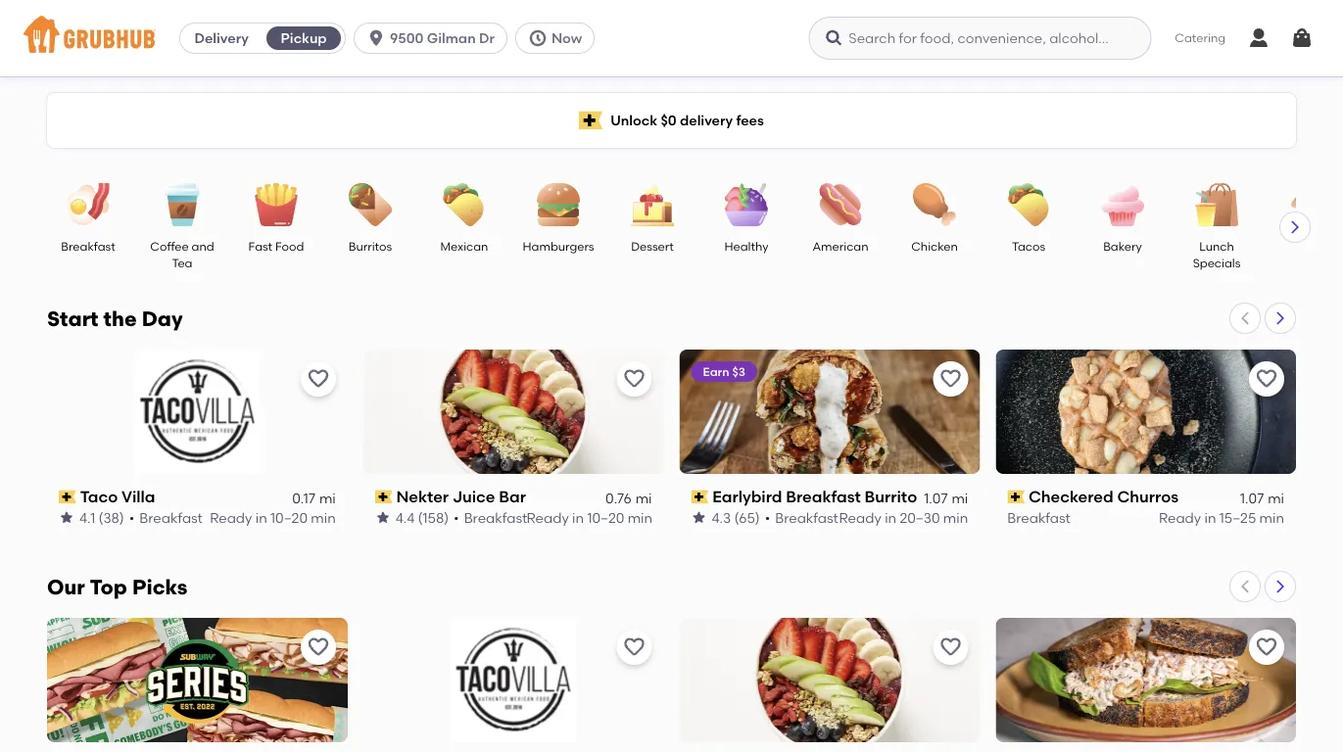 Task type: describe. For each thing, give the bounding box(es) containing it.
burritos
[[349, 239, 392, 253]]

in for earlybird breakfast burrito
[[885, 510, 897, 526]]

subway® logo image
[[47, 618, 348, 743]]

0.76
[[606, 490, 632, 506]]

subscription pass image for checkered churros
[[1007, 490, 1025, 504]]

now button
[[515, 23, 603, 54]]

taco villa logo image for save this restaurant icon to the left
[[135, 350, 259, 474]]

mi for checkered churros
[[1268, 490, 1284, 506]]

(38)
[[98, 510, 124, 526]]

0 vertical spatial nekter juice bar logo image
[[363, 350, 664, 474]]

min for earlybird breakfast burrito
[[943, 510, 968, 526]]

4.4 (158)
[[396, 510, 449, 526]]

the
[[103, 307, 137, 332]]

day
[[142, 307, 183, 332]]

save this restaurant button for topmost nekter juice bar logo
[[617, 362, 652, 397]]

ready for villa
[[210, 510, 252, 526]]

4.3
[[712, 510, 731, 526]]

delivery button
[[180, 23, 263, 54]]

picks
[[132, 575, 188, 600]]

mexican
[[440, 239, 488, 253]]

coffee and tea image
[[148, 183, 217, 226]]

fast food
[[248, 239, 304, 253]]

min for taco villa
[[311, 510, 336, 526]]

breakfast down 'breakfast' image
[[61, 239, 115, 253]]

min for nekter juice bar
[[628, 510, 653, 526]]

specials
[[1193, 256, 1241, 270]]

now
[[551, 30, 582, 47]]

(158)
[[418, 510, 449, 526]]

• breakfast for juice
[[454, 510, 527, 526]]

fast
[[248, 239, 273, 253]]

breakfast down villa
[[139, 510, 203, 526]]

save this restaurant button for checkered churros logo
[[1249, 362, 1284, 397]]

dessert
[[631, 239, 674, 253]]

chicken image
[[900, 183, 969, 226]]

4.1 (38)
[[79, 510, 124, 526]]

our top picks
[[47, 575, 188, 600]]

9500 gilman dr button
[[354, 23, 515, 54]]

american
[[813, 239, 869, 253]]

4.4
[[396, 510, 415, 526]]

ready for churros
[[1159, 510, 1201, 526]]

svg image inside 9500 gilman dr button
[[367, 28, 386, 48]]

mi for earlybird breakfast burrito
[[952, 490, 968, 506]]

churros
[[1117, 487, 1179, 507]]

earlybird
[[712, 487, 782, 507]]

1 horizontal spatial save this restaurant image
[[623, 636, 646, 659]]

star icon image for nekter juice bar
[[375, 510, 391, 526]]

tea
[[172, 256, 193, 270]]

1 horizontal spatial nekter juice bar logo image
[[679, 618, 980, 743]]

delivery
[[194, 30, 249, 47]]

fast food image
[[242, 183, 311, 226]]

healthy
[[724, 239, 769, 253]]

taco
[[80, 487, 118, 507]]

main navigation navigation
[[0, 0, 1343, 76]]

1.07 for earlybird breakfast burrito
[[924, 490, 948, 506]]

catering
[[1175, 31, 1226, 45]]

tacos image
[[994, 183, 1063, 226]]

9500
[[390, 30, 424, 47]]

tacos
[[1012, 239, 1045, 253]]

delivery
[[680, 112, 733, 129]]

$3
[[732, 364, 745, 379]]

gilman
[[427, 30, 476, 47]]

healthy image
[[712, 183, 781, 226]]

fees
[[736, 112, 764, 129]]

• for breakfast
[[765, 510, 770, 526]]

save this restaurant image for topmost nekter juice bar logo
[[623, 367, 646, 391]]

our
[[47, 575, 85, 600]]

earn $3
[[703, 364, 745, 379]]

breakfast left burrito
[[786, 487, 861, 507]]

0 vertical spatial caret right icon image
[[1287, 219, 1303, 235]]

caret left icon image for our top picks
[[1237, 579, 1253, 595]]

bar
[[499, 487, 526, 507]]

earlybird breakfast burrito logo image
[[679, 350, 980, 474]]

coffee
[[150, 239, 189, 253]]

1.07 mi for checkered churros
[[1240, 490, 1284, 506]]

• for villa
[[129, 510, 135, 526]]

pickup button
[[263, 23, 345, 54]]

10–20 for taco villa
[[270, 510, 308, 526]]

in for nekter juice bar
[[572, 510, 584, 526]]

top
[[90, 575, 127, 600]]

save this restaurant image for the right nekter juice bar logo
[[939, 636, 962, 659]]

save this restaurant button for taco villa logo for the middle save this restaurant icon
[[617, 630, 652, 665]]

bakery
[[1103, 239, 1142, 253]]

hamburgers image
[[524, 183, 593, 226]]

breakfast image
[[54, 183, 122, 226]]

unlock
[[611, 112, 657, 129]]

in for taco villa
[[255, 510, 267, 526]]

ready in 10–20 min for nekter juice bar
[[527, 510, 653, 526]]

0.17
[[292, 490, 315, 506]]



Task type: locate. For each thing, give the bounding box(es) containing it.
star icon image for taco villa
[[59, 510, 74, 526]]

• breakfast down villa
[[129, 510, 203, 526]]

3 in from the left
[[885, 510, 897, 526]]

ready in 10–20 min for taco villa
[[210, 510, 336, 526]]

burrito
[[865, 487, 917, 507]]

• right (38)
[[129, 510, 135, 526]]

bakery image
[[1088, 183, 1157, 226]]

star icon image left 4.4
[[375, 510, 391, 526]]

mexican image
[[430, 183, 499, 226]]

1 1.07 mi from the left
[[924, 490, 968, 506]]

0.76 mi
[[606, 490, 652, 506]]

2 • from the left
[[454, 510, 459, 526]]

1 in from the left
[[255, 510, 267, 526]]

1 horizontal spatial •
[[454, 510, 459, 526]]

1 horizontal spatial • breakfast
[[454, 510, 527, 526]]

2 min from the left
[[628, 510, 653, 526]]

4 in from the left
[[1205, 510, 1216, 526]]

2 horizontal spatial •
[[765, 510, 770, 526]]

mi up ready in 15–25 min
[[1268, 490, 1284, 506]]

mi up ready in 20–30 min
[[952, 490, 968, 506]]

ready in 10–20 min
[[210, 510, 336, 526], [527, 510, 653, 526]]

4 min from the left
[[1260, 510, 1284, 526]]

star icon image for earlybird breakfast burrito
[[691, 510, 707, 526]]

lunch specials image
[[1182, 183, 1251, 226]]

2 horizontal spatial save this restaurant image
[[939, 367, 962, 391]]

1 min from the left
[[311, 510, 336, 526]]

0 horizontal spatial subscription pass image
[[691, 490, 708, 504]]

1 1.07 from the left
[[924, 490, 948, 506]]

grubhub plus flag logo image
[[579, 111, 603, 130]]

• down nekter juice bar
[[454, 510, 459, 526]]

1 subscription pass image from the left
[[691, 490, 708, 504]]

save this restaurant button for the right nekter juice bar logo
[[933, 630, 968, 665]]

(65)
[[734, 510, 760, 526]]

breakfast
[[61, 239, 115, 253], [786, 487, 861, 507], [139, 510, 203, 526], [464, 510, 527, 526], [775, 510, 838, 526], [1007, 510, 1071, 526]]

hamburgers
[[523, 239, 594, 253]]

2 star icon image from the left
[[375, 510, 391, 526]]

earn
[[703, 364, 729, 379]]

taco villa
[[80, 487, 155, 507]]

caret left icon image
[[1237, 311, 1253, 326], [1237, 579, 1253, 595]]

subscription pass image for earlybird breakfast burrito
[[691, 490, 708, 504]]

start the day
[[47, 307, 183, 332]]

ready for breakfast
[[839, 510, 882, 526]]

caret right icon image for picks
[[1273, 579, 1288, 595]]

2 • breakfast from the left
[[454, 510, 527, 526]]

save this restaurant image for 'joya organic kitchen logo'
[[1255, 636, 1279, 659]]

20–30
[[900, 510, 940, 526]]

1 mi from the left
[[319, 490, 336, 506]]

1 horizontal spatial subscription pass image
[[375, 490, 392, 504]]

caret right icon image for day
[[1273, 311, 1288, 326]]

lunch
[[1199, 239, 1234, 253]]

• breakfast down juice
[[454, 510, 527, 526]]

ready in 20–30 min
[[839, 510, 968, 526]]

1.07 mi up 15–25
[[1240, 490, 1284, 506]]

pickup
[[281, 30, 327, 47]]

2 subscription pass image from the left
[[375, 490, 392, 504]]

checkered
[[1029, 487, 1113, 507]]

0 horizontal spatial ready in 10–20 min
[[210, 510, 336, 526]]

coffee and tea
[[150, 239, 214, 270]]

save this restaurant button for save this restaurant icon to the left taco villa logo
[[301, 362, 336, 397]]

• breakfast
[[129, 510, 203, 526], [454, 510, 527, 526], [765, 510, 838, 526]]

mi right 0.17
[[319, 490, 336, 506]]

breakfast down the "earlybird breakfast burrito"
[[775, 510, 838, 526]]

dr
[[479, 30, 495, 47]]

0 vertical spatial caret left icon image
[[1237, 311, 1253, 326]]

0 horizontal spatial star icon image
[[59, 510, 74, 526]]

4 mi from the left
[[1268, 490, 1284, 506]]

•
[[129, 510, 135, 526], [454, 510, 459, 526], [765, 510, 770, 526]]

star icon image left '4.1'
[[59, 510, 74, 526]]

1.07 for checkered churros
[[1240, 490, 1264, 506]]

juice
[[453, 487, 495, 507]]

2 10–20 from the left
[[587, 510, 624, 526]]

ready in 10–20 min down 0.17
[[210, 510, 336, 526]]

2 horizontal spatial • breakfast
[[765, 510, 838, 526]]

1 vertical spatial taco villa logo image
[[451, 618, 576, 743]]

svg image
[[1290, 26, 1314, 50], [367, 28, 386, 48], [528, 28, 548, 48], [824, 28, 844, 48]]

10–20 down 0.76
[[587, 510, 624, 526]]

subscription pass image for taco villa
[[59, 490, 76, 504]]

1.07 up 15–25
[[1240, 490, 1264, 506]]

0 horizontal spatial nekter juice bar logo image
[[363, 350, 664, 474]]

save this restaurant image
[[306, 367, 330, 391], [939, 367, 962, 391], [623, 636, 646, 659]]

0 horizontal spatial taco villa logo image
[[135, 350, 259, 474]]

save this restaurant button
[[301, 362, 336, 397], [617, 362, 652, 397], [933, 362, 968, 397], [1249, 362, 1284, 397], [301, 630, 336, 665], [617, 630, 652, 665], [933, 630, 968, 665], [1249, 630, 1284, 665]]

svg image
[[1247, 26, 1271, 50]]

1 caret left icon image from the top
[[1237, 311, 1253, 326]]

• right (65)
[[765, 510, 770, 526]]

0 horizontal spatial 10–20
[[270, 510, 308, 526]]

star icon image left 4.3
[[691, 510, 707, 526]]

joya organic kitchen logo image
[[996, 618, 1296, 743]]

nekter
[[396, 487, 449, 507]]

2 in from the left
[[572, 510, 584, 526]]

villa
[[121, 487, 155, 507]]

2 subscription pass image from the left
[[1007, 490, 1025, 504]]

min right 15–25
[[1260, 510, 1284, 526]]

subscription pass image left checkered
[[1007, 490, 1025, 504]]

$0
[[661, 112, 677, 129]]

4 ready from the left
[[1159, 510, 1201, 526]]

save this restaurant image
[[623, 367, 646, 391], [1255, 367, 1279, 391], [306, 636, 330, 659], [939, 636, 962, 659], [1255, 636, 1279, 659]]

food
[[275, 239, 304, 253]]

1 • breakfast from the left
[[129, 510, 203, 526]]

dessert image
[[618, 183, 687, 226]]

breakfast down checkered
[[1007, 510, 1071, 526]]

1.07 mi for earlybird breakfast burrito
[[924, 490, 968, 506]]

1 ready in 10–20 min from the left
[[210, 510, 336, 526]]

10–20 down 0.17
[[270, 510, 308, 526]]

min right 20–30
[[943, 510, 968, 526]]

caret left icon image down specials
[[1237, 311, 1253, 326]]

1 horizontal spatial taco villa logo image
[[451, 618, 576, 743]]

american image
[[806, 183, 875, 226]]

subscription pass image left nekter at the left of the page
[[375, 490, 392, 504]]

Search for food, convenience, alcohol... search field
[[809, 17, 1151, 60]]

save this restaurant image for the subway® logo
[[306, 636, 330, 659]]

save this restaurant image for checkered churros logo
[[1255, 367, 1279, 391]]

burritos image
[[336, 183, 405, 226]]

1 vertical spatial nekter juice bar logo image
[[679, 618, 980, 743]]

in for checkered churros
[[1205, 510, 1216, 526]]

ready for juice
[[527, 510, 569, 526]]

4.3 (65)
[[712, 510, 760, 526]]

0 horizontal spatial • breakfast
[[129, 510, 203, 526]]

svg image inside now button
[[528, 28, 548, 48]]

• breakfast for breakfast
[[765, 510, 838, 526]]

min for checkered churros
[[1260, 510, 1284, 526]]

1 subscription pass image from the left
[[59, 490, 76, 504]]

2 ready in 10–20 min from the left
[[527, 510, 653, 526]]

min
[[311, 510, 336, 526], [628, 510, 653, 526], [943, 510, 968, 526], [1260, 510, 1284, 526]]

0 horizontal spatial 1.07 mi
[[924, 490, 968, 506]]

checkered churros logo image
[[996, 350, 1296, 474]]

subscription pass image left taco
[[59, 490, 76, 504]]

mi
[[319, 490, 336, 506], [635, 490, 652, 506], [952, 490, 968, 506], [1268, 490, 1284, 506]]

checkered churros
[[1029, 487, 1179, 507]]

breakfast down bar
[[464, 510, 527, 526]]

2 ready from the left
[[527, 510, 569, 526]]

1.07
[[924, 490, 948, 506], [1240, 490, 1264, 506]]

0 horizontal spatial subscription pass image
[[59, 490, 76, 504]]

3 ready from the left
[[839, 510, 882, 526]]

2 mi from the left
[[635, 490, 652, 506]]

2 vertical spatial caret right icon image
[[1273, 579, 1288, 595]]

save this restaurant button for 'joya organic kitchen logo'
[[1249, 630, 1284, 665]]

caret right icon image
[[1287, 219, 1303, 235], [1273, 311, 1288, 326], [1273, 579, 1288, 595]]

subscription pass image for nekter juice bar
[[375, 490, 392, 504]]

earlybird breakfast burrito
[[712, 487, 917, 507]]

2 1.07 from the left
[[1240, 490, 1264, 506]]

subscription pass image left earlybird
[[691, 490, 708, 504]]

subscription pass image
[[691, 490, 708, 504], [1007, 490, 1025, 504]]

save this restaurant button for the subway® logo
[[301, 630, 336, 665]]

nekter juice bar logo image
[[363, 350, 664, 474], [679, 618, 980, 743]]

3 • from the left
[[765, 510, 770, 526]]

1.07 mi up 20–30
[[924, 490, 968, 506]]

• for juice
[[454, 510, 459, 526]]

subscription pass image
[[59, 490, 76, 504], [375, 490, 392, 504]]

1 • from the left
[[129, 510, 135, 526]]

2 horizontal spatial star icon image
[[691, 510, 707, 526]]

ready
[[210, 510, 252, 526], [527, 510, 569, 526], [839, 510, 882, 526], [1159, 510, 1201, 526]]

2 1.07 mi from the left
[[1240, 490, 1284, 506]]

mi right 0.76
[[635, 490, 652, 506]]

2 caret left icon image from the top
[[1237, 579, 1253, 595]]

4.1
[[79, 510, 95, 526]]

in
[[255, 510, 267, 526], [572, 510, 584, 526], [885, 510, 897, 526], [1205, 510, 1216, 526]]

3 min from the left
[[943, 510, 968, 526]]

1.07 up 20–30
[[924, 490, 948, 506]]

15–25
[[1220, 510, 1256, 526]]

• breakfast down the "earlybird breakfast burrito"
[[765, 510, 838, 526]]

star icon image
[[59, 510, 74, 526], [375, 510, 391, 526], [691, 510, 707, 526]]

ready in 15–25 min
[[1159, 510, 1284, 526]]

1 horizontal spatial ready in 10–20 min
[[527, 510, 653, 526]]

nekter juice bar
[[396, 487, 526, 507]]

9500 gilman dr
[[390, 30, 495, 47]]

chicken
[[911, 239, 958, 253]]

1 ready from the left
[[210, 510, 252, 526]]

1 star icon image from the left
[[59, 510, 74, 526]]

1 vertical spatial caret left icon image
[[1237, 579, 1253, 595]]

catering button
[[1161, 16, 1239, 60]]

1 horizontal spatial 1.07
[[1240, 490, 1264, 506]]

caret left icon image down 15–25
[[1237, 579, 1253, 595]]

min down 0.76 mi
[[628, 510, 653, 526]]

0 horizontal spatial save this restaurant image
[[306, 367, 330, 391]]

• breakfast for villa
[[129, 510, 203, 526]]

caret left icon image for start the day
[[1237, 311, 1253, 326]]

min down 0.17 mi
[[311, 510, 336, 526]]

taco villa logo image
[[135, 350, 259, 474], [451, 618, 576, 743]]

mi for nekter juice bar
[[635, 490, 652, 506]]

1 horizontal spatial subscription pass image
[[1007, 490, 1025, 504]]

0.17 mi
[[292, 490, 336, 506]]

ready in 10–20 min down 0.76
[[527, 510, 653, 526]]

1 10–20 from the left
[[270, 510, 308, 526]]

0 horizontal spatial 1.07
[[924, 490, 948, 506]]

start
[[47, 307, 98, 332]]

1 horizontal spatial star icon image
[[375, 510, 391, 526]]

3 mi from the left
[[952, 490, 968, 506]]

3 star icon image from the left
[[691, 510, 707, 526]]

and
[[192, 239, 214, 253]]

1 horizontal spatial 10–20
[[587, 510, 624, 526]]

1.07 mi
[[924, 490, 968, 506], [1240, 490, 1284, 506]]

3 • breakfast from the left
[[765, 510, 838, 526]]

1 horizontal spatial 1.07 mi
[[1240, 490, 1284, 506]]

1 vertical spatial caret right icon image
[[1273, 311, 1288, 326]]

taco villa logo image for the middle save this restaurant icon
[[451, 618, 576, 743]]

lunch specials
[[1193, 239, 1241, 270]]

10–20 for nekter juice bar
[[587, 510, 624, 526]]

unlock $0 delivery fees
[[611, 112, 764, 129]]

0 vertical spatial taco villa logo image
[[135, 350, 259, 474]]

mi for taco villa
[[319, 490, 336, 506]]

0 horizontal spatial •
[[129, 510, 135, 526]]

10–20
[[270, 510, 308, 526], [587, 510, 624, 526]]



Task type: vqa. For each thing, say whether or not it's contained in the screenshot.
Breakfast
yes



